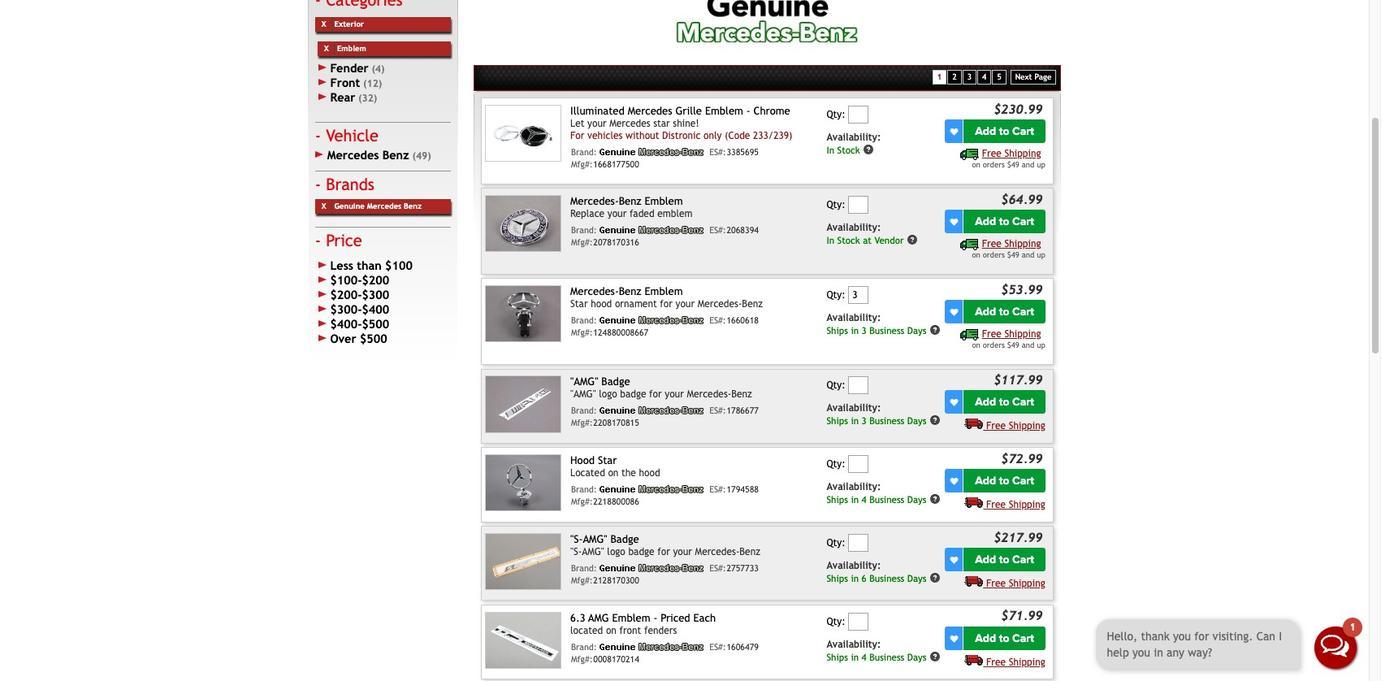 Task type: locate. For each thing, give the bounding box(es) containing it.
2 question sign image from the top
[[930, 494, 941, 505]]

free shipping up $217.99
[[987, 499, 1046, 511]]

vendor
[[875, 235, 904, 246]]

brand: for $72.99
[[571, 485, 597, 494]]

and up $64.99
[[1022, 160, 1035, 169]]

1 mercedes-benz emblem link from the top
[[571, 195, 683, 207]]

0 vertical spatial $49
[[1008, 160, 1020, 169]]

$100
[[385, 258, 413, 272]]

located
[[571, 625, 603, 636]]

0 vertical spatial badge
[[602, 375, 630, 388]]

and up $117.99
[[1022, 341, 1035, 350]]

cart for $72.99
[[1013, 474, 1035, 488]]

shine!
[[673, 118, 700, 129]]

(code
[[725, 130, 751, 141]]

2 add from the top
[[976, 215, 997, 229]]

mercedes-
[[571, 195, 619, 207], [571, 285, 619, 297], [698, 298, 742, 310], [687, 389, 732, 400], [696, 546, 740, 558]]

5 qty: from the top
[[827, 458, 846, 470]]

1 horizontal spatial hood
[[639, 467, 661, 479]]

up up $64.99
[[1037, 160, 1046, 169]]

free shipping
[[987, 421, 1046, 432], [987, 499, 1046, 511], [987, 578, 1046, 589], [987, 657, 1046, 668]]

6.3 amg emblem - priced each located on front fenders
[[571, 612, 716, 636]]

cart down $53.99
[[1013, 305, 1035, 319]]

6 qty: from the top
[[827, 537, 846, 548]]

4 up availability: ships in 6 business days
[[862, 494, 867, 505]]

2 qty: from the top
[[827, 199, 846, 210]]

mfg#: inside es#: 3385695 mfg#: 1668177500
[[571, 159, 593, 169]]

2078170316
[[594, 237, 640, 247]]

es#: for $230.99
[[710, 147, 727, 157]]

0 vertical spatial orders
[[983, 160, 1005, 169]]

brand: for $53.99
[[571, 316, 597, 325]]

$49 for $64.99
[[1008, 251, 1020, 260]]

0 vertical spatial in
[[827, 144, 835, 156]]

availability: ships in 3 business days
[[827, 312, 927, 336], [827, 403, 927, 427]]

3 to from the top
[[1000, 305, 1010, 319]]

1 vertical spatial -
[[654, 612, 658, 624]]

question sign image for $217.99
[[930, 572, 941, 584]]

in inside availability: in stock
[[827, 144, 835, 156]]

4 inside 'link'
[[983, 72, 987, 81]]

emblem inside mercedes-benz emblem star hood ornament for your mercedes-benz
[[645, 285, 683, 297]]

priced
[[661, 612, 691, 624]]

benz inside brands x genuine mercedes benz
[[404, 202, 422, 210]]

add to cart down $217.99
[[976, 553, 1035, 567]]

$400
[[362, 302, 390, 316]]

to for $217.99
[[1000, 553, 1010, 567]]

in
[[827, 144, 835, 156], [827, 235, 835, 246]]

2 vertical spatial orders
[[983, 341, 1005, 350]]

1 "amg" from the top
[[571, 375, 599, 388]]

1 vertical spatial x
[[324, 44, 329, 53]]

1 vertical spatial free shipping on orders $49 and up
[[973, 238, 1046, 260]]

es#: 1786677 mfg#: 2208170815
[[571, 406, 759, 428]]

badge up 2208170815
[[602, 375, 630, 388]]

emblem for $53.99
[[645, 285, 683, 297]]

6 es#: from the top
[[710, 563, 727, 573]]

free shipping up $72.99
[[987, 421, 1046, 432]]

free shipping on orders $49 and up up $64.99
[[973, 148, 1046, 169]]

free shipping on orders $49 and up for $53.99
[[973, 329, 1046, 350]]

x left 'exterior'
[[322, 19, 326, 28]]

1 vertical spatial for
[[650, 389, 662, 400]]

4 brand: from the top
[[571, 406, 597, 416]]

qty: for $72.99
[[827, 458, 846, 470]]

availability: in stock at vendor
[[827, 222, 904, 246]]

1 add to wish list image from the top
[[951, 218, 959, 226]]

4 days from the top
[[908, 573, 927, 584]]

cart for $53.99
[[1013, 305, 1035, 319]]

1 vertical spatial "s-
[[571, 546, 582, 558]]

0 vertical spatial question sign image
[[930, 325, 941, 336]]

less than $100 $100-$200 $200-$300 $300-$400 $400-$500 over $500
[[330, 258, 413, 345]]

your left the faded
[[608, 208, 627, 220]]

free shipping for $71.99
[[987, 657, 1046, 668]]

es#: inside es#: 2757733 mfg#: 2128170300
[[710, 563, 727, 573]]

7 add to cart button from the top
[[964, 627, 1046, 650]]

availability: ships in 4 business days for $71.99
[[827, 639, 927, 663]]

benz down (49)
[[404, 202, 422, 210]]

logo down "s-amg" badge link
[[608, 546, 626, 558]]

4 business from the top
[[870, 573, 905, 584]]

0 vertical spatial hood
[[591, 298, 612, 310]]

6 genuine mercedes benz - corporate logo image from the top
[[600, 564, 706, 572]]

next page
[[1016, 72, 1052, 81]]

4 free shipping from the top
[[987, 657, 1046, 668]]

3 mfg#: from the top
[[571, 328, 593, 337]]

question sign image for $72.99
[[930, 494, 941, 505]]

badge inside the "amg" badge "amg" logo badge for your mercedes-benz
[[602, 375, 630, 388]]

star right 'es#1660618 - 124880008667 - mercedes-benz emblem - star hood ornament for your mercedes-benz - genuine mercedes benz - mercedes benz' image
[[571, 298, 588, 310]]

1 "s- from the top
[[571, 533, 583, 545]]

add to cart button for $71.99
[[964, 627, 1046, 650]]

0 vertical spatial free shipping image
[[961, 329, 980, 341]]

2 up from the top
[[1037, 251, 1046, 260]]

add to cart button for $72.99
[[964, 469, 1046, 493]]

2 add to wish list image from the top
[[951, 398, 959, 406]]

mfg#: for $217.99
[[571, 576, 593, 585]]

4 in from the top
[[851, 573, 859, 584]]

badge inside the "amg" badge "amg" logo badge for your mercedes-benz
[[620, 389, 647, 400]]

3 for $117.99
[[862, 415, 867, 427]]

3 business from the top
[[870, 494, 905, 505]]

0008170214
[[594, 654, 640, 664]]

1 vertical spatial amg"
[[582, 546, 605, 558]]

1 mfg#: from the top
[[571, 159, 593, 169]]

3 add to cart from the top
[[976, 305, 1035, 319]]

1 business from the top
[[870, 325, 905, 336]]

$200-$300 link
[[315, 288, 451, 302]]

for up es#: 2757733 mfg#: 2128170300 in the bottom of the page
[[658, 546, 670, 558]]

free shipping on orders $49 and up up $53.99
[[973, 238, 1046, 260]]

x left genuine
[[322, 202, 326, 210]]

genuine mercedes benz - corporate logo image down "s-amg" badge "s-amg" logo badge for your mercedes-benz
[[600, 564, 706, 572]]

orders up $53.99
[[983, 251, 1005, 260]]

than
[[357, 258, 382, 272]]

"s- right es#2757733 - 2128170300 - "s-amg" badge - "s-amg" logo badge for your mercedes-benz - genuine mercedes benz - mercedes benz
[[571, 533, 583, 545]]

2 availability: from the top
[[827, 222, 881, 233]]

ships for $117.99
[[827, 415, 849, 427]]

3 add to wish list image from the top
[[951, 477, 959, 485]]

6 brand: from the top
[[571, 563, 597, 573]]

5 days from the top
[[908, 652, 927, 663]]

mfg#: inside the es#: 1606479 mfg#: 0008170214
[[571, 654, 593, 664]]

"amg" down the "amg" badge "link" on the left of page
[[571, 389, 596, 400]]

emblem up front
[[613, 612, 651, 624]]

qty: for $217.99
[[827, 537, 846, 548]]

hood star link
[[571, 454, 617, 466]]

add to cart button down $117.99
[[964, 390, 1046, 414]]

your inside illuminated mercedes grille emblem - chrome let your mercedes star shine! for vehicles without distronic only (code 233/239)
[[588, 118, 607, 129]]

-
[[747, 105, 751, 117], [654, 612, 658, 624]]

4 down 6
[[862, 652, 867, 663]]

1 to from the top
[[1000, 125, 1010, 138]]

es#: inside es#: 1794588 mfg#: 2218800086
[[710, 485, 727, 494]]

1 horizontal spatial -
[[747, 105, 751, 117]]

each
[[694, 612, 716, 624]]

3 $49 from the top
[[1008, 341, 1020, 350]]

es#: inside es#: 1660618 mfg#: 124880008667
[[710, 316, 727, 325]]

emblem inside 6.3 amg emblem - priced each located on front fenders
[[613, 612, 651, 624]]

availability: ships in 3 business days for $53.99
[[827, 312, 927, 336]]

1 vertical spatial and
[[1022, 251, 1035, 260]]

es#: left 1794588
[[710, 485, 727, 494]]

es#: left '2068394'
[[710, 225, 727, 235]]

in inside availability: ships in 6 business days
[[851, 573, 859, 584]]

free shipping down $71.99
[[987, 657, 1046, 668]]

qty:
[[827, 109, 846, 120], [827, 199, 846, 210], [827, 289, 846, 301], [827, 380, 846, 391], [827, 458, 846, 470], [827, 537, 846, 548], [827, 616, 846, 627]]

7 mfg#: from the top
[[571, 654, 593, 664]]

free shipping image
[[961, 329, 980, 341], [965, 654, 984, 666]]

None text field
[[849, 105, 869, 123], [849, 196, 869, 214], [849, 376, 869, 394], [849, 455, 869, 473], [849, 534, 869, 552], [849, 613, 869, 630], [849, 105, 869, 123], [849, 196, 869, 214], [849, 376, 869, 394], [849, 455, 869, 473], [849, 534, 869, 552], [849, 613, 869, 630]]

logo inside the "amg" badge "amg" logo badge for your mercedes-benz
[[599, 389, 617, 400]]

availability: ships in 3 business days for $117.99
[[827, 403, 927, 427]]

es#: left 1606479
[[710, 642, 727, 652]]

3 es#: from the top
[[710, 316, 727, 325]]

3 and from the top
[[1022, 341, 1035, 350]]

mercedes inside vehicle mercedes benz (49)
[[327, 148, 379, 161]]

add to cart down $117.99
[[976, 395, 1035, 409]]

mercedes-benz emblem link for $53.99
[[571, 285, 683, 297]]

availability: inside availability: ships in 6 business days
[[827, 560, 881, 572]]

badge inside "s-amg" badge "s-amg" logo badge for your mercedes-benz
[[611, 533, 640, 545]]

on inside 'hood star located on the hood'
[[608, 467, 619, 479]]

badge
[[620, 389, 647, 400], [629, 546, 655, 558]]

availability: for $53.99
[[827, 312, 881, 324]]

and for $64.99
[[1022, 251, 1035, 260]]

business for $117.99
[[870, 415, 905, 427]]

0 horizontal spatial star
[[571, 298, 588, 310]]

benz left (49)
[[383, 148, 409, 161]]

emblem inside mercedes-benz emblem replace your faded emblem
[[645, 195, 683, 207]]

add to wish list image for $64.99
[[951, 218, 959, 226]]

2 add to wish list image from the top
[[951, 308, 959, 316]]

brand:
[[571, 147, 597, 157], [571, 225, 597, 235], [571, 316, 597, 325], [571, 406, 597, 416], [571, 485, 597, 494], [571, 563, 597, 573], [571, 642, 597, 652]]

benz up the faded
[[619, 195, 642, 207]]

brand: for $64.99
[[571, 225, 597, 235]]

1 vertical spatial $500
[[360, 332, 387, 345]]

0 vertical spatial up
[[1037, 160, 1046, 169]]

7 es#: from the top
[[710, 642, 727, 652]]

mercedes right genuine
[[367, 202, 402, 210]]

5 add to cart button from the top
[[964, 469, 1046, 493]]

"amg" badge link
[[571, 375, 630, 388]]

x inside x emblem fender (4) front (12) rear (32)
[[324, 44, 329, 53]]

0 vertical spatial and
[[1022, 160, 1035, 169]]

in inside availability: in stock at vendor
[[827, 235, 835, 246]]

1 question sign image from the top
[[930, 325, 941, 336]]

2 orders from the top
[[983, 251, 1005, 260]]

3 days from the top
[[908, 494, 927, 505]]

1 vertical spatial logo
[[608, 546, 626, 558]]

7 add from the top
[[976, 632, 997, 645]]

1 vertical spatial add to wish list image
[[951, 308, 959, 316]]

$300-
[[330, 302, 362, 316]]

3 qty: from the top
[[827, 289, 846, 301]]

benz up ornament
[[619, 285, 642, 297]]

1 vertical spatial availability: ships in 3 business days
[[827, 403, 927, 427]]

to down $230.99
[[1000, 125, 1010, 138]]

business for $217.99
[[870, 573, 905, 584]]

1 availability: ships in 4 business days from the top
[[827, 481, 927, 505]]

7 brand: from the top
[[571, 642, 597, 652]]

1 add to wish list image from the top
[[951, 127, 959, 135]]

mfg#: for $230.99
[[571, 159, 593, 169]]

0 vertical spatial -
[[747, 105, 751, 117]]

4 genuine mercedes benz - corporate logo image from the top
[[600, 407, 706, 415]]

on inside 6.3 amg emblem - priced each located on front fenders
[[606, 625, 617, 636]]

days
[[908, 325, 927, 336], [908, 415, 927, 427], [908, 494, 927, 505], [908, 573, 927, 584], [908, 652, 927, 663]]

brand: for $117.99
[[571, 406, 597, 416]]

2 vertical spatial for
[[658, 546, 670, 558]]

add to cart down $72.99
[[976, 474, 1035, 488]]

orders up $117.99
[[983, 341, 1005, 350]]

genuine mercedes benz - corporate logo image down the
[[600, 485, 706, 493]]

0 horizontal spatial -
[[654, 612, 658, 624]]

1 vertical spatial 3
[[862, 325, 867, 336]]

1 vertical spatial mercedes-benz emblem link
[[571, 285, 683, 297]]

1
[[938, 72, 942, 81]]

emblem for $71.99
[[613, 612, 651, 624]]

1 horizontal spatial star
[[598, 454, 617, 466]]

0 vertical spatial logo
[[599, 389, 617, 400]]

fenders
[[645, 625, 677, 636]]

mfg#: inside es#: 2757733 mfg#: 2128170300
[[571, 576, 593, 585]]

in for $72.99
[[851, 494, 859, 505]]

2 vertical spatial add to wish list image
[[951, 556, 959, 564]]

genuine mercedes benz - corporate logo image down the "amg" badge "amg" logo badge for your mercedes-benz
[[600, 407, 706, 415]]

question sign image for $71.99
[[930, 651, 941, 663]]

availability: ships in 4 business days up availability: ships in 6 business days
[[827, 481, 927, 505]]

2 vertical spatial x
[[322, 202, 326, 210]]

cart down $117.99
[[1013, 395, 1035, 409]]

mfg#:
[[571, 159, 593, 169], [571, 237, 593, 247], [571, 328, 593, 337], [571, 418, 593, 428], [571, 497, 593, 507], [571, 576, 593, 585], [571, 654, 593, 664]]

logo inside "s-amg" badge "s-amg" logo badge for your mercedes-benz
[[608, 546, 626, 558]]

4
[[983, 72, 987, 81], [862, 494, 867, 505], [862, 652, 867, 663]]

0 vertical spatial badge
[[620, 389, 647, 400]]

genuine mercedes benz - corporate logo image for $72.99
[[600, 485, 706, 493]]

3 free shipping from the top
[[987, 578, 1046, 589]]

0 vertical spatial "amg"
[[571, 375, 599, 388]]

1606479
[[727, 642, 759, 652]]

2 vertical spatial and
[[1022, 341, 1035, 350]]

shipping
[[1005, 148, 1042, 159], [1005, 238, 1042, 250], [1005, 329, 1042, 340], [1009, 421, 1046, 432], [1009, 499, 1046, 511], [1009, 578, 1046, 589], [1009, 657, 1046, 668]]

5 add to cart from the top
[[976, 474, 1035, 488]]

3 add to cart button from the top
[[964, 300, 1046, 324]]

to for $64.99
[[1000, 215, 1010, 229]]

your up es#: 1660618 mfg#: 124880008667
[[676, 298, 695, 310]]

ornament
[[615, 298, 657, 310]]

es#: down only
[[710, 147, 727, 157]]

x
[[322, 19, 326, 28], [324, 44, 329, 53], [322, 202, 326, 210]]

1 vertical spatial in
[[827, 235, 835, 246]]

emblem up ornament
[[645, 285, 683, 297]]

benz up 2757733
[[740, 546, 761, 558]]

add to cart for $72.99
[[976, 474, 1035, 488]]

2 mfg#: from the top
[[571, 237, 593, 247]]

4 add from the top
[[976, 395, 997, 409]]

0 vertical spatial "s-
[[571, 533, 583, 545]]

5 in from the top
[[851, 652, 859, 663]]

0 vertical spatial add to wish list image
[[951, 127, 959, 135]]

up up $117.99
[[1037, 341, 1046, 350]]

business inside availability: ships in 6 business days
[[870, 573, 905, 584]]

mercedes inside brands x genuine mercedes benz
[[367, 202, 402, 210]]

badge down 2218800086
[[611, 533, 640, 545]]

emblem up fender
[[337, 44, 366, 53]]

add to cart for $117.99
[[976, 395, 1035, 409]]

0 vertical spatial free shipping on orders $49 and up
[[973, 148, 1046, 169]]

shipping up $217.99
[[1009, 499, 1046, 511]]

up up $53.99
[[1037, 251, 1046, 260]]

add to cart button for $117.99
[[964, 390, 1046, 414]]

add to cart down $64.99
[[976, 215, 1035, 229]]

1 vertical spatial "amg"
[[571, 389, 596, 400]]

es#: 3385695 mfg#: 1668177500
[[571, 147, 759, 169]]

2 ships from the top
[[827, 415, 849, 427]]

free shipping image
[[961, 149, 980, 160], [961, 239, 980, 250], [965, 418, 984, 430], [965, 497, 984, 508], [965, 576, 984, 587]]

mfg#: inside es#: 1660618 mfg#: 124880008667
[[571, 328, 593, 337]]

add to wish list image
[[951, 218, 959, 226], [951, 398, 959, 406], [951, 477, 959, 485], [951, 634, 959, 643]]

hood inside 'hood star located on the hood'
[[639, 467, 661, 479]]

3 free shipping on orders $49 and up from the top
[[973, 329, 1046, 350]]

4 mfg#: from the top
[[571, 418, 593, 428]]

2218800086
[[594, 497, 640, 507]]

genuine mercedes benz - corporate logo image for $230.99
[[600, 148, 706, 156]]

ships inside availability: ships in 6 business days
[[827, 573, 849, 584]]

in
[[851, 325, 859, 336], [851, 415, 859, 427], [851, 494, 859, 505], [851, 573, 859, 584], [851, 652, 859, 663]]

1 cart from the top
[[1013, 125, 1035, 138]]

amg" down "s-amg" badge link
[[582, 546, 605, 558]]

es#: inside es#: 3385695 mfg#: 1668177500
[[710, 147, 727, 157]]

free shipping image for $53.99
[[961, 329, 980, 341]]

1 availability: from the top
[[827, 132, 881, 143]]

free shipping on orders $49 and up for $64.99
[[973, 238, 1046, 260]]

mercedes- inside "s-amg" badge "s-amg" logo badge for your mercedes-benz
[[696, 546, 740, 558]]

add to cart button for $64.99
[[964, 210, 1046, 234]]

your down illuminated
[[588, 118, 607, 129]]

2 vertical spatial 4
[[862, 652, 867, 663]]

logo down the "amg" badge "link" on the left of page
[[599, 389, 617, 400]]

free shipping on orders $49 and up up $117.99
[[973, 329, 1046, 350]]

1 days from the top
[[908, 325, 927, 336]]

2 stock from the top
[[838, 235, 861, 246]]

5 cart from the top
[[1013, 474, 1035, 488]]

mfg#: for $64.99
[[571, 237, 593, 247]]

genuine mercedes benz - corporate logo image
[[600, 148, 706, 156], [600, 226, 706, 234], [600, 316, 706, 324], [600, 407, 706, 415], [600, 485, 706, 493], [600, 564, 706, 572], [600, 643, 706, 651]]

amg"
[[583, 533, 608, 545], [582, 546, 605, 558]]

free shipping image for $117.99
[[965, 418, 984, 430]]

mercedes down vehicle on the left top
[[327, 148, 379, 161]]

1 vertical spatial stock
[[838, 235, 861, 246]]

star up located
[[598, 454, 617, 466]]

mercedes- inside the "amg" badge "amg" logo badge for your mercedes-benz
[[687, 389, 732, 400]]

add
[[976, 125, 997, 138], [976, 215, 997, 229], [976, 305, 997, 319], [976, 395, 997, 409], [976, 474, 997, 488], [976, 553, 997, 567], [976, 632, 997, 645]]

genuine mercedes benz - corporate logo image for $64.99
[[600, 226, 706, 234]]

5 link
[[993, 70, 1007, 85]]

es#: inside es#: 2068394 mfg#: 2078170316
[[710, 225, 727, 235]]

badge up 2208170815
[[620, 389, 647, 400]]

1 in from the top
[[851, 325, 859, 336]]

es#: 1606479 mfg#: 0008170214
[[571, 642, 759, 664]]

for up es#: 1660618 mfg#: 124880008667
[[660, 298, 673, 310]]

mercedes- up 2757733
[[696, 546, 740, 558]]

2 vertical spatial $49
[[1008, 341, 1020, 350]]

1 up from the top
[[1037, 160, 1046, 169]]

mercedes-benz emblem link
[[571, 195, 683, 207], [571, 285, 683, 297]]

to down $217.99
[[1000, 553, 1010, 567]]

mfg#: inside es#: 2068394 mfg#: 2078170316
[[571, 237, 593, 247]]

3 up from the top
[[1037, 341, 1046, 350]]

$64.99
[[1002, 192, 1044, 206]]

$49 up $53.99
[[1008, 251, 1020, 260]]

6.3 amg emblem - priced each link
[[571, 612, 716, 624]]

cart down $71.99
[[1013, 632, 1035, 645]]

es#: 2757733 mfg#: 2128170300
[[571, 563, 759, 585]]

$400-$500 link
[[315, 317, 451, 332]]

add to cart
[[976, 125, 1035, 138], [976, 215, 1035, 229], [976, 305, 1035, 319], [976, 395, 1035, 409], [976, 474, 1035, 488], [976, 553, 1035, 567], [976, 632, 1035, 645]]

badge
[[602, 375, 630, 388], [611, 533, 640, 545]]

es#:
[[710, 147, 727, 157], [710, 225, 727, 235], [710, 316, 727, 325], [710, 406, 727, 416], [710, 485, 727, 494], [710, 563, 727, 573], [710, 642, 727, 652]]

amg
[[589, 612, 609, 624]]

$300
[[362, 288, 390, 301]]

2 and from the top
[[1022, 251, 1035, 260]]

emblem
[[337, 44, 366, 53], [706, 105, 744, 117], [645, 195, 683, 207], [645, 285, 683, 297], [613, 612, 651, 624]]

benz
[[383, 148, 409, 161], [619, 195, 642, 207], [404, 202, 422, 210], [619, 285, 642, 297], [742, 298, 763, 310], [732, 389, 753, 400], [740, 546, 761, 558]]

5 ships from the top
[[827, 652, 849, 663]]

add to cart down $53.99
[[976, 305, 1035, 319]]

1 vertical spatial up
[[1037, 251, 1046, 260]]

distronic
[[663, 130, 701, 141]]

0 vertical spatial availability: ships in 3 business days
[[827, 312, 927, 336]]

question sign image
[[930, 325, 941, 336], [930, 494, 941, 505]]

qty: for $64.99
[[827, 199, 846, 210]]

7 cart from the top
[[1013, 632, 1035, 645]]

$49 for $230.99
[[1008, 160, 1020, 169]]

brand: for $217.99
[[571, 563, 597, 573]]

2 vertical spatial 3
[[862, 415, 867, 427]]

mercedes- up replace
[[571, 195, 619, 207]]

3 cart from the top
[[1013, 305, 1035, 319]]

2 to from the top
[[1000, 215, 1010, 229]]

2 $49 from the top
[[1008, 251, 1020, 260]]

2 availability: ships in 3 business days from the top
[[827, 403, 927, 427]]

in for $53.99
[[851, 325, 859, 336]]

4 to from the top
[[1000, 395, 1010, 409]]

0 vertical spatial 4
[[983, 72, 987, 81]]

1 stock from the top
[[838, 144, 861, 156]]

question sign image
[[864, 144, 875, 155], [907, 234, 919, 246], [930, 415, 941, 426], [930, 572, 941, 584], [930, 651, 941, 663]]

shipping up $71.99
[[1009, 578, 1046, 589]]

1 vertical spatial orders
[[983, 251, 1005, 260]]

2208170815
[[594, 418, 640, 428]]

in for $71.99
[[851, 652, 859, 663]]

2 vertical spatial up
[[1037, 341, 1046, 350]]

7 qty: from the top
[[827, 616, 846, 627]]

to for $230.99
[[1000, 125, 1010, 138]]

free shipping image for $71.99
[[965, 654, 984, 666]]

mercedes-benz emblem link up ornament
[[571, 285, 683, 297]]

6 add to cart from the top
[[976, 553, 1035, 567]]

add to cart button down $217.99
[[964, 548, 1046, 572]]

0 vertical spatial stock
[[838, 144, 861, 156]]

add to cart button for $230.99
[[964, 120, 1046, 143]]

mfg#: inside es#: 1786677 mfg#: 2208170815
[[571, 418, 593, 428]]

your up es#: 2757733 mfg#: 2128170300 in the bottom of the page
[[673, 546, 693, 558]]

4 add to wish list image from the top
[[951, 634, 959, 643]]

add to wish list image
[[951, 127, 959, 135], [951, 308, 959, 316], [951, 556, 959, 564]]

your
[[588, 118, 607, 129], [608, 208, 627, 220], [676, 298, 695, 310], [665, 389, 684, 400], [673, 546, 693, 558]]

7 availability: from the top
[[827, 639, 881, 650]]

2 business from the top
[[870, 415, 905, 427]]

illuminated mercedes grille emblem - chrome link
[[571, 105, 791, 117]]

$117.99
[[994, 372, 1044, 387]]

None text field
[[849, 286, 869, 304]]

mfg#: inside es#: 1794588 mfg#: 2218800086
[[571, 497, 593, 507]]

availability: for $64.99
[[827, 222, 881, 233]]

es#: for $64.99
[[710, 225, 727, 235]]

1 vertical spatial badge
[[629, 546, 655, 558]]

add to cart button down $53.99
[[964, 300, 1046, 324]]

es#: inside the es#: 1606479 mfg#: 0008170214
[[710, 642, 727, 652]]

4 availability: from the top
[[827, 403, 881, 414]]

$500
[[362, 317, 390, 331], [360, 332, 387, 345]]

on for $53.99
[[973, 341, 981, 350]]

2 in from the top
[[851, 415, 859, 427]]

add to cart down $230.99
[[976, 125, 1035, 138]]

genuine mercedes benz - corporate logo image down the faded
[[600, 226, 706, 234]]

add to wish list image for $217.99
[[951, 556, 959, 564]]

es#: left 1786677
[[710, 406, 727, 416]]

genuine mercedes benz - corporate logo image down fenders
[[600, 643, 706, 651]]

cart for $64.99
[[1013, 215, 1035, 229]]

add to cart button
[[964, 120, 1046, 143], [964, 210, 1046, 234], [964, 300, 1046, 324], [964, 390, 1046, 414], [964, 469, 1046, 493], [964, 548, 1046, 572], [964, 627, 1046, 650]]

mfg#: for $71.99
[[571, 654, 593, 664]]

0 vertical spatial $500
[[362, 317, 390, 331]]

2 in from the top
[[827, 235, 835, 246]]

1 genuine mercedes benz - corporate logo image from the top
[[600, 148, 706, 156]]

0 horizontal spatial hood
[[591, 298, 612, 310]]

7 genuine mercedes benz - corporate logo image from the top
[[600, 643, 706, 651]]

$71.99
[[1002, 608, 1044, 623]]

add to cart button down $72.99
[[964, 469, 1046, 493]]

1 free shipping from the top
[[987, 421, 1046, 432]]

add to cart for $53.99
[[976, 305, 1035, 319]]

genuine mercedes benz - corporate logo image down ornament
[[600, 316, 706, 324]]

up
[[1037, 160, 1046, 169], [1037, 251, 1046, 260], [1037, 341, 1046, 350]]

to down $53.99
[[1000, 305, 1010, 319]]

availability: inside availability: in stock at vendor
[[827, 222, 881, 233]]

4 ships from the top
[[827, 573, 849, 584]]

next page link
[[1011, 70, 1057, 85]]

add to cart for $217.99
[[976, 553, 1035, 567]]

for up es#: 1786677 mfg#: 2208170815
[[650, 389, 662, 400]]

es#: inside es#: 1786677 mfg#: 2208170815
[[710, 406, 727, 416]]

1 vertical spatial free shipping image
[[965, 654, 984, 666]]

hood right the
[[639, 467, 661, 479]]

3 orders from the top
[[983, 341, 1005, 350]]

es#: for $53.99
[[710, 316, 727, 325]]

1 in from the top
[[827, 144, 835, 156]]

and for $53.99
[[1022, 341, 1035, 350]]

3 availability: from the top
[[827, 312, 881, 324]]

cart down $64.99
[[1013, 215, 1035, 229]]

free
[[983, 148, 1002, 159], [983, 238, 1002, 250], [983, 329, 1002, 340], [987, 421, 1006, 432], [987, 499, 1006, 511], [987, 578, 1006, 589], [987, 657, 1006, 668]]

1 vertical spatial availability: ships in 4 business days
[[827, 639, 927, 663]]

your up es#: 1786677 mfg#: 2208170815
[[665, 389, 684, 400]]

0 vertical spatial availability: ships in 4 business days
[[827, 481, 927, 505]]

hood up 124880008667
[[591, 298, 612, 310]]

business for $53.99
[[870, 325, 905, 336]]

shipping down $71.99
[[1009, 657, 1046, 668]]

x down x exterior
[[324, 44, 329, 53]]

1 vertical spatial hood
[[639, 467, 661, 479]]

1 and from the top
[[1022, 160, 1035, 169]]

add to cart down $71.99
[[976, 632, 1035, 645]]

2 days from the top
[[908, 415, 927, 427]]

1 vertical spatial badge
[[611, 533, 640, 545]]

genuine mercedes benz - corporate logo image for $217.99
[[600, 564, 706, 572]]

2 free shipping on orders $49 and up from the top
[[973, 238, 1046, 260]]

0 vertical spatial star
[[571, 298, 588, 310]]

add for $217.99
[[976, 553, 997, 567]]

3 brand: from the top
[[571, 316, 597, 325]]

emblem up only
[[706, 105, 744, 117]]

business
[[870, 325, 905, 336], [870, 415, 905, 427], [870, 494, 905, 505], [870, 573, 905, 584], [870, 652, 905, 663]]

1 add to cart button from the top
[[964, 120, 1046, 143]]

3 link
[[963, 70, 977, 85]]

1 vertical spatial question sign image
[[930, 494, 941, 505]]

rear
[[330, 90, 355, 104]]

qty: for $53.99
[[827, 289, 846, 301]]

1 vertical spatial star
[[598, 454, 617, 466]]

2 vertical spatial free shipping on orders $49 and up
[[973, 329, 1046, 350]]

days inside availability: ships in 6 business days
[[908, 573, 927, 584]]

2 free shipping from the top
[[987, 499, 1046, 511]]

on for $230.99
[[973, 160, 981, 169]]

6 add from the top
[[976, 553, 997, 567]]

0 vertical spatial x
[[322, 19, 326, 28]]

1 add to cart from the top
[[976, 125, 1035, 138]]

stock inside availability: in stock
[[838, 144, 861, 156]]

0 vertical spatial mercedes-benz emblem link
[[571, 195, 683, 207]]

ships
[[827, 325, 849, 336], [827, 415, 849, 427], [827, 494, 849, 505], [827, 573, 849, 584], [827, 652, 849, 663]]

amg" down 2218800086
[[583, 533, 608, 545]]

- left chrome
[[747, 105, 751, 117]]

free down $71.99
[[987, 657, 1006, 668]]

free shipping image for $230.99
[[961, 149, 980, 160]]

3 genuine mercedes benz - corporate logo image from the top
[[600, 316, 706, 324]]

0 vertical spatial for
[[660, 298, 673, 310]]

$49 up $117.99
[[1008, 341, 1020, 350]]

orders up $64.99
[[983, 160, 1005, 169]]

1 vertical spatial 4
[[862, 494, 867, 505]]

stock inside availability: in stock at vendor
[[838, 235, 861, 246]]

1 vertical spatial $49
[[1008, 251, 1020, 260]]

your inside mercedes-benz emblem star hood ornament for your mercedes-benz
[[676, 298, 695, 310]]

(49)
[[412, 150, 431, 161]]

1 availability: ships in 3 business days from the top
[[827, 312, 927, 336]]

3 add from the top
[[976, 305, 997, 319]]

1 es#: from the top
[[710, 147, 727, 157]]



Task type: vqa. For each thing, say whether or not it's contained in the screenshot.
$53.99 Business
yes



Task type: describe. For each thing, give the bounding box(es) containing it.
x for x emblem fender (4) front (12) rear (32)
[[324, 44, 329, 53]]

4 link
[[978, 70, 992, 85]]

es#1606479 - 0008170214 - 6.3 amg emblem - priced each - located on front fenders - genuine mercedes benz - mercedes benz image
[[486, 612, 562, 669]]

es#: 1660618 mfg#: 124880008667
[[571, 316, 759, 337]]

free shipping image for $217.99
[[965, 576, 984, 587]]

in for $230.99
[[827, 144, 835, 156]]

add to wish list image for $117.99
[[951, 398, 959, 406]]

free shipping for $117.99
[[987, 421, 1046, 432]]

cart for $230.99
[[1013, 125, 1035, 138]]

availability: in stock
[[827, 132, 881, 156]]

- inside 6.3 amg emblem - priced each located on front fenders
[[654, 612, 658, 624]]

2757733
[[727, 563, 759, 573]]

price
[[326, 231, 362, 249]]

1660618
[[727, 316, 759, 325]]

"s-amg" badge link
[[571, 533, 640, 545]]

ships for $72.99
[[827, 494, 849, 505]]

add for $72.99
[[976, 474, 997, 488]]

2 "s- from the top
[[571, 546, 582, 558]]

free up $53.99
[[983, 238, 1002, 250]]

star inside mercedes-benz emblem star hood ornament for your mercedes-benz
[[571, 298, 588, 310]]

es#: 1794588 mfg#: 2218800086
[[571, 485, 759, 507]]

vehicle mercedes benz (49)
[[326, 126, 431, 161]]

2128170300
[[594, 576, 640, 585]]

es#1660618 - 124880008667 - mercedes-benz emblem - star hood ornament for your mercedes-benz - genuine mercedes benz - mercedes benz image
[[486, 285, 562, 343]]

2 link
[[948, 70, 962, 85]]

mercedes-benz emblem replace your faded emblem
[[571, 195, 693, 220]]

mercedes- up ornament
[[571, 285, 619, 297]]

free shipping for $217.99
[[987, 578, 1046, 589]]

question sign image for $230.99
[[864, 144, 875, 155]]

mercedes- up 1660618
[[698, 298, 742, 310]]

hood star located on the hood
[[571, 454, 661, 479]]

qty: for $117.99
[[827, 380, 846, 391]]

free down $230.99
[[983, 148, 1002, 159]]

stock for $230.99
[[838, 144, 861, 156]]

add to wish list image for $72.99
[[951, 477, 959, 485]]

"s-amg" badge "s-amg" logo badge for your mercedes-benz
[[571, 533, 761, 558]]

vehicle
[[326, 126, 379, 144]]

free up $217.99
[[987, 499, 1006, 511]]

your inside mercedes-benz emblem replace your faded emblem
[[608, 208, 627, 220]]

0 vertical spatial 3
[[968, 72, 972, 81]]

less than $100 link
[[315, 258, 451, 273]]

$400-
[[330, 317, 362, 331]]

$100-
[[330, 273, 362, 287]]

4 for $71.99
[[862, 652, 867, 663]]

question sign image for $117.99
[[930, 415, 941, 426]]

ships for $217.99
[[827, 573, 849, 584]]

mercedes- inside mercedes-benz emblem replace your faded emblem
[[571, 195, 619, 207]]

$200
[[362, 273, 390, 287]]

question sign image for $53.99
[[930, 325, 941, 336]]

add to cart button for $53.99
[[964, 300, 1046, 324]]

benz inside the "amg" badge "amg" logo badge for your mercedes-benz
[[732, 389, 753, 400]]

business for $71.99
[[870, 652, 905, 663]]

genuine mercedes benz - corporate logo image for $71.99
[[600, 643, 706, 651]]

days for $71.99
[[908, 652, 927, 663]]

question sign image for $64.99
[[907, 234, 919, 246]]

x inside brands x genuine mercedes benz
[[322, 202, 326, 210]]

qty: for $230.99
[[827, 109, 846, 120]]

mercedes-benz emblem link for $64.99
[[571, 195, 683, 207]]

to for $53.99
[[1000, 305, 1010, 319]]

2068394
[[727, 225, 759, 235]]

without
[[626, 130, 660, 141]]

vehicles
[[588, 130, 623, 141]]

for inside "s-amg" badge "s-amg" logo badge for your mercedes-benz
[[658, 546, 670, 558]]

availability: ships in 4 business days for $72.99
[[827, 481, 927, 505]]

cart for $117.99
[[1013, 395, 1035, 409]]

5
[[998, 72, 1002, 81]]

6
[[862, 573, 867, 584]]

faded
[[630, 208, 655, 220]]

$49 for $53.99
[[1008, 341, 1020, 350]]

orders for $230.99
[[983, 160, 1005, 169]]

- inside illuminated mercedes grille emblem - chrome let your mercedes star shine! for vehicles without distronic only (code 233/239)
[[747, 105, 751, 117]]

(4)
[[372, 63, 385, 75]]

1 link
[[933, 70, 947, 85]]

es#2757733 - 2128170300 - "s-amg" badge - "s-amg" logo badge for your mercedes-benz - genuine mercedes benz - mercedes benz image
[[486, 533, 562, 590]]

$300-$400 link
[[315, 302, 451, 317]]

hood
[[571, 454, 595, 466]]

only
[[704, 130, 722, 141]]

for inside mercedes-benz emblem star hood ornament for your mercedes-benz
[[660, 298, 673, 310]]

es#3385695 - 1668177500 - illuminated mercedes grille emblem - chrome - let your mercedes star shine! - genuine mercedes benz - mercedes benz image
[[486, 105, 562, 162]]

x for x exterior
[[322, 19, 326, 28]]

233/239)
[[754, 130, 793, 141]]

add for $64.99
[[976, 215, 997, 229]]

$100-$200 link
[[315, 273, 451, 288]]

shipping up $53.99
[[1005, 238, 1042, 250]]

your inside the "amg" badge "amg" logo badge for your mercedes-benz
[[665, 389, 684, 400]]

fender
[[330, 61, 369, 75]]

brands
[[326, 175, 375, 193]]

3 for $53.99
[[862, 325, 867, 336]]

3385695
[[727, 147, 759, 157]]

x exterior
[[322, 19, 364, 28]]

availability: for $72.99
[[827, 481, 881, 493]]

availability: for $117.99
[[827, 403, 881, 414]]

es#: for $117.99
[[710, 406, 727, 416]]

free up $117.99
[[983, 329, 1002, 340]]

stock for $64.99
[[838, 235, 861, 246]]

mfg#: for $53.99
[[571, 328, 593, 337]]

in for $217.99
[[851, 573, 859, 584]]

(12)
[[363, 78, 382, 89]]

grille
[[676, 105, 702, 117]]

over
[[330, 332, 356, 345]]

$72.99
[[1002, 451, 1044, 466]]

free shipping on orders $49 and up for $230.99
[[973, 148, 1046, 169]]

illuminated mercedes grille emblem - chrome let your mercedes star shine! for vehicles without distronic only (code 233/239)
[[571, 105, 793, 141]]

4 for $72.99
[[862, 494, 867, 505]]

to for $71.99
[[1000, 632, 1010, 645]]

es#: 2068394 mfg#: 2078170316
[[571, 225, 759, 247]]

ships for $71.99
[[827, 652, 849, 663]]

up for $230.99
[[1037, 160, 1046, 169]]

the
[[622, 467, 636, 479]]

mercedes up star
[[628, 105, 673, 117]]

orders for $53.99
[[983, 341, 1005, 350]]

genuine
[[335, 202, 365, 210]]

cart for $71.99
[[1013, 632, 1035, 645]]

benz inside vehicle mercedes benz (49)
[[383, 148, 409, 161]]

mercedes-benz emblem star hood ornament for your mercedes-benz
[[571, 285, 763, 310]]

2
[[953, 72, 957, 81]]

brands x genuine mercedes benz
[[322, 175, 422, 210]]

emblem
[[658, 208, 693, 220]]

1794588
[[727, 485, 759, 494]]

brand: for $71.99
[[571, 642, 597, 652]]

$217.99
[[994, 530, 1044, 544]]

emblem inside x emblem fender (4) front (12) rear (32)
[[337, 44, 366, 53]]

emblem inside illuminated mercedes grille emblem - chrome let your mercedes star shine! for vehicles without distronic only (code 233/239)
[[706, 105, 744, 117]]

6.3
[[571, 612, 586, 624]]

days for $72.99
[[908, 494, 927, 505]]

0 vertical spatial amg"
[[583, 533, 608, 545]]

es#2068394 - 2078170316 - mercedes-benz emblem - replace your faded emblem - genuine mercedes benz - mercedes benz image
[[486, 195, 562, 252]]

business for $72.99
[[870, 494, 905, 505]]

$230.99
[[994, 101, 1044, 116]]

in for $64.99
[[827, 235, 835, 246]]

es#1794588 - 2218800086 - hood star - located on the hood - genuine mercedes benz - mercedes benz image
[[486, 454, 562, 512]]

availability: ships in 6 business days
[[827, 560, 927, 584]]

add for $230.99
[[976, 125, 997, 138]]

for inside the "amg" badge "amg" logo badge for your mercedes-benz
[[650, 389, 662, 400]]

page
[[1035, 72, 1052, 81]]

genuine mercedes benz - corporate logo image for $53.99
[[600, 316, 706, 324]]

es#: for $217.99
[[710, 563, 727, 573]]

replace
[[571, 208, 605, 220]]

mercedes up without
[[610, 118, 651, 129]]

hood inside mercedes-benz emblem star hood ornament for your mercedes-benz
[[591, 298, 612, 310]]

to for $117.99
[[1000, 395, 1010, 409]]

orders for $64.99
[[983, 251, 1005, 260]]

in for $117.99
[[851, 415, 859, 427]]

illuminated
[[571, 105, 625, 117]]

benz up 1660618
[[742, 298, 763, 310]]

mfg#: for $72.99
[[571, 497, 593, 507]]

free up $72.99
[[987, 421, 1006, 432]]

up for $53.99
[[1037, 341, 1046, 350]]

add for $71.99
[[976, 632, 997, 645]]

genuine mercedes benz - corporate logo image for $117.99
[[600, 407, 706, 415]]

(32)
[[358, 93, 377, 104]]

for
[[571, 130, 585, 141]]

shipping down $53.99
[[1005, 329, 1042, 340]]

days for $117.99
[[908, 415, 927, 427]]

front
[[330, 76, 360, 89]]

benz inside "s-amg" badge "s-amg" logo badge for your mercedes-benz
[[740, 546, 761, 558]]

es#1786677 - 2208170815 - "amg" badge - "amg" logo badge for your mercedes-benz - genuine mercedes benz - mercedes benz image
[[486, 375, 562, 433]]

star inside 'hood star located on the hood'
[[598, 454, 617, 466]]

ships for $53.99
[[827, 325, 849, 336]]

es#: for $71.99
[[710, 642, 727, 652]]

free up $71.99
[[987, 578, 1006, 589]]

2 "amg" from the top
[[571, 389, 596, 400]]

add to cart button for $217.99
[[964, 548, 1046, 572]]

add for $117.99
[[976, 395, 997, 409]]

availability: for $71.99
[[827, 639, 881, 650]]

1786677
[[727, 406, 759, 416]]

star
[[654, 118, 670, 129]]

free shipping for $72.99
[[987, 499, 1046, 511]]

free shipping image for $64.99
[[961, 239, 980, 250]]

add for $53.99
[[976, 305, 997, 319]]

shipping up $72.99
[[1009, 421, 1046, 432]]

less
[[330, 258, 354, 272]]

brand: for $230.99
[[571, 147, 597, 157]]

shipping up $64.99
[[1005, 148, 1042, 159]]

benz inside mercedes-benz emblem replace your faded emblem
[[619, 195, 642, 207]]

badge inside "s-amg" badge "s-amg" logo badge for your mercedes-benz
[[629, 546, 655, 558]]

"amg" badge "amg" logo badge for your mercedes-benz
[[571, 375, 753, 400]]

next
[[1016, 72, 1033, 81]]

chrome
[[754, 105, 791, 117]]

availability: for $230.99
[[827, 132, 881, 143]]

add to cart for $64.99
[[976, 215, 1035, 229]]

qty: for $71.99
[[827, 616, 846, 627]]

exterior
[[335, 19, 364, 28]]

your inside "s-amg" badge "s-amg" logo badge for your mercedes-benz
[[673, 546, 693, 558]]

located
[[571, 467, 605, 479]]



